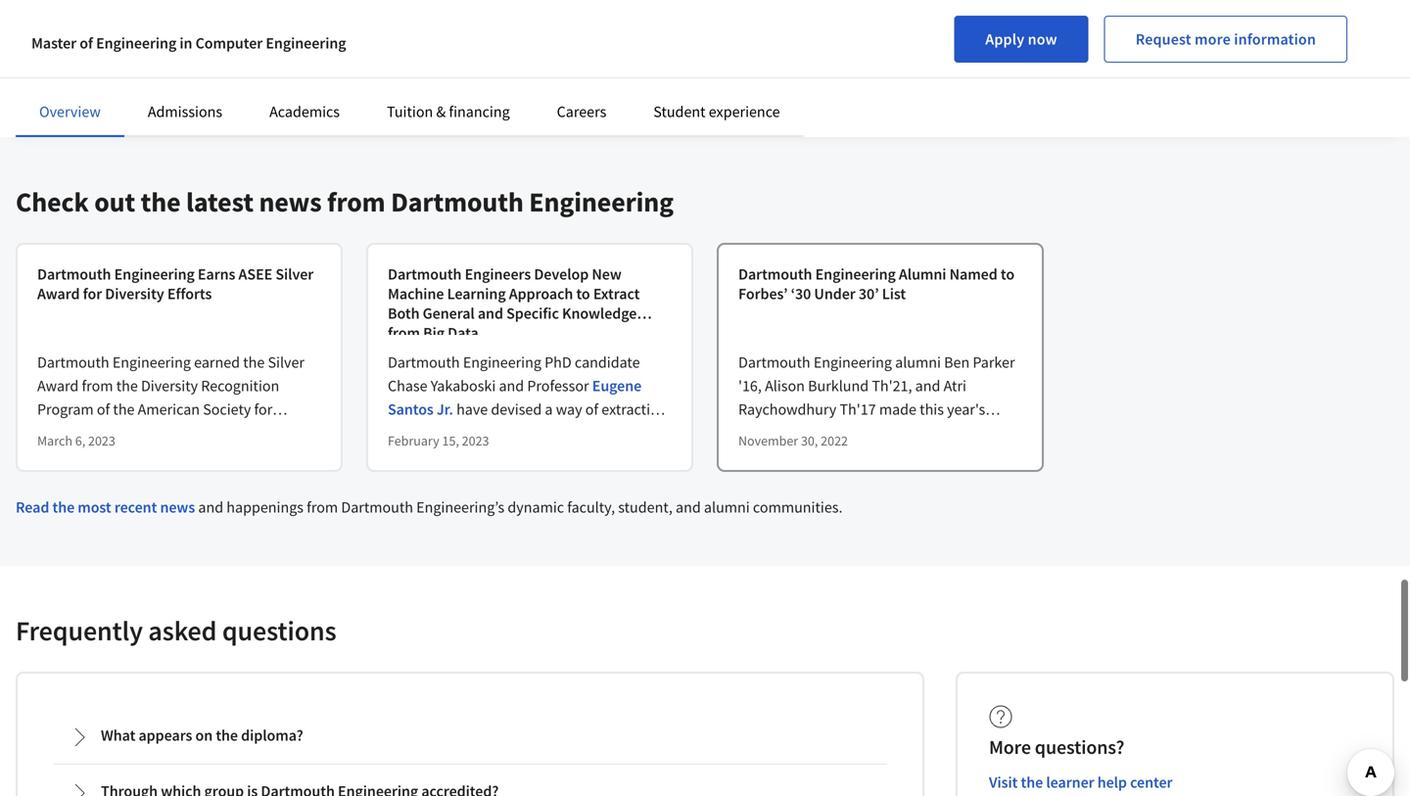 Task type: vqa. For each thing, say whether or not it's contained in the screenshot.
the online
no



Task type: describe. For each thing, give the bounding box(es) containing it.
admissions
[[148, 102, 222, 121]]

academics
[[269, 102, 340, 121]]

15,
[[442, 432, 459, 449]]

2023 for and
[[462, 432, 489, 449]]

th'21,
[[872, 376, 912, 395]]

help
[[1098, 773, 1127, 792]]

and inside dartmouth engineering earned the silver award from the diversity recognition program of the american society for engineering education (asee) for "significant progress" in the school's diversity, equity, and inclusion (dei) goals.
[[148, 470, 173, 489]]

questions?
[[1035, 735, 1125, 759]]

data
[[448, 323, 479, 343]]

information
[[1234, 29, 1316, 49]]

phd
[[545, 352, 572, 372]]

frequently
[[16, 613, 143, 648]]

healthcare,
[[790, 470, 863, 489]]

in left computer
[[180, 33, 192, 53]]

learning
[[447, 284, 506, 303]]

most
[[78, 497, 111, 517]]

the up american
[[116, 376, 138, 395]]

now
[[1028, 29, 1058, 49]]

visit
[[989, 773, 1018, 792]]

november
[[738, 432, 798, 449]]

goals.
[[273, 470, 312, 489]]

center
[[1130, 773, 1173, 792]]

respective
[[945, 423, 1013, 442]]

and inside dartmouth engineers develop new machine learning approach to extract both general and specific knowledge from big data
[[478, 303, 503, 323]]

'16,
[[738, 376, 762, 395]]

apply now
[[986, 29, 1058, 49]]

list
[[882, 284, 906, 303]]

for down recognition
[[254, 399, 273, 419]]

what
[[101, 726, 135, 745]]

the up recognition
[[243, 352, 265, 372]]

read the most recent news and happenings from dartmouth engineering's dynamic faculty, student, and alumni communities.
[[16, 497, 843, 517]]

apply for apply now
[[986, 29, 1025, 49]]

appears
[[139, 726, 192, 745]]

november 30, 2022
[[738, 432, 848, 449]]

earns
[[198, 264, 235, 284]]

visit the learner help center link
[[989, 773, 1173, 792]]

dartmouth for dartmouth engineering earned the silver award from the diversity recognition program of the american society for engineering education (asee) for "significant progress" in the school's diversity, equity, and inclusion (dei) goals.
[[37, 352, 109, 372]]

the inside what appears on the diploma? dropdown button
[[216, 726, 238, 745]]

and down the inclusion
[[198, 497, 223, 517]]

eugene santos jr.
[[388, 376, 642, 419]]

named
[[950, 264, 998, 284]]

diversity,
[[37, 470, 97, 489]]

frequently asked questions
[[16, 613, 337, 648]]

more
[[989, 735, 1031, 759]]

visit the learner help center
[[989, 773, 1173, 792]]

inclusion
[[176, 470, 236, 489]]

to inside dartmouth engineering alumni ben parker '16, alison burklund th'21, and atri raychowdhury th'17 made this year's forbes 30 under 30 list for their respective contributions to and innovations in the energy, healthcare, and music industries.
[[830, 446, 844, 466]]

diversity inside dartmouth engineering earns asee silver award for diversity efforts
[[105, 284, 164, 303]]

alumni
[[899, 264, 947, 284]]

apply now button
[[954, 16, 1089, 63]]

engineering up academics at the left of page
[[266, 33, 346, 53]]

dartmouth for dartmouth engineering earns asee silver award for diversity efforts
[[37, 264, 111, 284]]

th'17
[[840, 399, 876, 419]]

faculty,
[[567, 497, 615, 517]]

out
[[94, 184, 135, 219]]

"significant
[[37, 446, 112, 466]]

both
[[388, 303, 420, 323]]

dartmouth for dartmouth engineering alumni ben parker '16, alison burklund th'21, and atri raychowdhury th'17 made this year's forbes 30 under 30 list for their respective contributions to and innovations in the energy, healthcare, and music industries.
[[738, 352, 811, 372]]

their
[[911, 423, 942, 442]]

burklund
[[808, 376, 869, 395]]

apply now!
[[59, 24, 126, 42]]

apply now! button
[[43, 15, 142, 51]]

recent
[[114, 497, 157, 517]]

financing
[[449, 102, 510, 121]]

march 6, 2023
[[37, 432, 115, 449]]

tuition & financing link
[[387, 102, 510, 121]]

and left the music at right
[[867, 470, 892, 489]]

for inside dartmouth engineering earns asee silver award for diversity efforts
[[83, 284, 102, 303]]

program
[[37, 399, 94, 419]]

big
[[423, 323, 445, 343]]

2 30 from the left
[[849, 423, 864, 442]]

music
[[895, 470, 934, 489]]

santos
[[388, 399, 434, 419]]

innovations
[[875, 446, 952, 466]]

2023 for from
[[88, 432, 115, 449]]

more
[[1195, 29, 1231, 49]]

dartmouth engineers develop new machine learning approach to extract both general and specific knowledge from big data
[[388, 264, 640, 343]]

'30
[[791, 284, 811, 303]]

efforts
[[167, 284, 212, 303]]

the right visit
[[1021, 773, 1043, 792]]

professor
[[527, 376, 589, 395]]

request more information button
[[1105, 16, 1348, 63]]

in inside dartmouth engineering alumni ben parker '16, alison burklund th'21, and atri raychowdhury th'17 made this year's forbes 30 under 30 list for their respective contributions to and innovations in the energy, healthcare, and music industries.
[[955, 446, 968, 466]]

master of engineering in computer engineering
[[31, 33, 346, 53]]

under inside "dartmouth engineering alumni named to forbes' '30 under 30' list"
[[814, 284, 856, 303]]

society
[[203, 399, 251, 419]]

engineering up american
[[112, 352, 191, 372]]

&
[[436, 102, 446, 121]]

eugene santos jr. link
[[388, 376, 642, 419]]

award for from
[[37, 376, 79, 395]]

under inside dartmouth engineering alumni ben parker '16, alison burklund th'21, and atri raychowdhury th'17 made this year's forbes 30 under 30 list for their respective contributions to and innovations in the energy, healthcare, and music industries.
[[805, 423, 845, 442]]

atri
[[944, 376, 967, 395]]

forbes'
[[738, 284, 788, 303]]

check
[[16, 184, 89, 219]]

jr.
[[437, 399, 453, 419]]

engineering up "significant
[[37, 423, 116, 442]]



Task type: locate. For each thing, give the bounding box(es) containing it.
1 horizontal spatial of
[[97, 399, 110, 419]]

the right 'on'
[[216, 726, 238, 745]]

request
[[1136, 29, 1192, 49]]

silver for asee
[[276, 264, 314, 284]]

1 vertical spatial award
[[37, 376, 79, 395]]

communities.
[[753, 497, 843, 517]]

2 award from the top
[[37, 376, 79, 395]]

read the most recent news link
[[16, 497, 195, 517]]

0 horizontal spatial alumni
[[704, 497, 750, 517]]

apply left now
[[986, 29, 1025, 49]]

news for recent
[[160, 497, 195, 517]]

from inside dartmouth engineers develop new machine learning approach to extract both general and specific knowledge from big data
[[388, 323, 420, 343]]

silver right asee
[[276, 264, 314, 284]]

to inside "dartmouth engineering alumni named to forbes' '30 under 30' list"
[[1001, 264, 1015, 284]]

alumni
[[895, 352, 941, 372], [704, 497, 750, 517]]

new
[[592, 264, 622, 284]]

dynamic
[[508, 497, 564, 517]]

dartmouth inside dartmouth engineering earned the silver award from the diversity recognition program of the american society for engineering education (asee) for "significant progress" in the school's diversity, equity, and inclusion (dei) goals.
[[37, 352, 109, 372]]

of inside dartmouth engineering earned the silver award from the diversity recognition program of the american society for engineering education (asee) for "significant progress" in the school's diversity, equity, and inclusion (dei) goals.
[[97, 399, 110, 419]]

and down progress"
[[148, 470, 173, 489]]

1 horizontal spatial apply
[[986, 29, 1025, 49]]

0 horizontal spatial to
[[576, 284, 590, 303]]

to right the named
[[1001, 264, 1015, 284]]

parker
[[973, 352, 1015, 372]]

general
[[423, 303, 475, 323]]

what appears on the diploma?
[[101, 726, 303, 745]]

(asee)
[[188, 423, 231, 442]]

asee
[[239, 264, 272, 284]]

dartmouth inside dartmouth engineering alumni ben parker '16, alison burklund th'21, and atri raychowdhury th'17 made this year's forbes 30 under 30 list for their respective contributions to and innovations in the energy, healthcare, and music industries.
[[738, 352, 811, 372]]

dartmouth inside "dartmouth engineering alumni named to forbes' '30 under 30' list"
[[738, 264, 812, 284]]

diversity left 'efforts'
[[105, 284, 164, 303]]

award inside dartmouth engineering earns asee silver award for diversity efforts
[[37, 284, 80, 303]]

6,
[[75, 432, 85, 449]]

list
[[867, 423, 887, 442]]

dartmouth up chase
[[388, 352, 460, 372]]

student,
[[618, 497, 673, 517]]

raychowdhury
[[738, 399, 837, 419]]

30 left list
[[849, 423, 864, 442]]

the up "education"
[[113, 399, 135, 419]]

apply for apply now!
[[59, 24, 93, 42]]

the right the out
[[141, 184, 181, 219]]

1 vertical spatial silver
[[268, 352, 305, 372]]

experience
[[709, 102, 780, 121]]

forbes
[[738, 423, 783, 442]]

the down respective
[[971, 446, 992, 466]]

careers link
[[557, 102, 607, 121]]

silver
[[276, 264, 314, 284], [268, 352, 305, 372]]

silver inside dartmouth engineering earned the silver award from the diversity recognition program of the american society for engineering education (asee) for "significant progress" in the school's diversity, equity, and inclusion (dei) goals.
[[268, 352, 305, 372]]

news
[[259, 184, 322, 219], [160, 497, 195, 517]]

of right program
[[97, 399, 110, 419]]

dartmouth inside dartmouth engineering earns asee silver award for diversity efforts
[[37, 264, 111, 284]]

and inside dartmouth engineering phd candidate chase yakaboski and professor
[[499, 376, 524, 395]]

engineering right master
[[96, 33, 177, 53]]

0 vertical spatial under
[[814, 284, 856, 303]]

alumni down energy,
[[704, 497, 750, 517]]

request more information
[[1136, 29, 1316, 49]]

recognition
[[201, 376, 279, 395]]

engineering inside dartmouth engineering phd candidate chase yakaboski and professor
[[463, 352, 542, 372]]

0 horizontal spatial 30
[[786, 423, 802, 442]]

specific
[[506, 303, 559, 323]]

dartmouth for dartmouth engineering alumni named to forbes' '30 under 30' list
[[738, 264, 812, 284]]

energy,
[[738, 470, 787, 489]]

0 horizontal spatial apply
[[59, 24, 93, 42]]

news down the inclusion
[[160, 497, 195, 517]]

of left now!
[[80, 33, 93, 53]]

0 vertical spatial of
[[80, 33, 93, 53]]

engineering inside dartmouth engineering earns asee silver award for diversity efforts
[[114, 264, 195, 284]]

silver up recognition
[[268, 352, 305, 372]]

dartmouth inside dartmouth engineers develop new machine learning approach to extract both general and specific knowledge from big data
[[388, 264, 462, 284]]

student experience
[[654, 102, 780, 121]]

of
[[80, 33, 93, 53], [97, 399, 110, 419]]

made
[[879, 399, 917, 419]]

yakaboski
[[431, 376, 496, 395]]

2023
[[88, 432, 115, 449], [462, 432, 489, 449]]

develop
[[534, 264, 589, 284]]

silver for the
[[268, 352, 305, 372]]

knowledge
[[562, 303, 637, 323]]

2 horizontal spatial to
[[1001, 264, 1015, 284]]

1 horizontal spatial 30
[[849, 423, 864, 442]]

0 vertical spatial diversity
[[105, 284, 164, 303]]

under down th'17
[[805, 423, 845, 442]]

0 vertical spatial silver
[[276, 264, 314, 284]]

apply
[[59, 24, 93, 42], [986, 29, 1025, 49]]

admissions link
[[148, 102, 222, 121]]

award inside dartmouth engineering earned the silver award from the diversity recognition program of the american society for engineering education (asee) for "significant progress" in the school's diversity, equity, and inclusion (dei) goals.
[[37, 376, 79, 395]]

to up healthcare,
[[830, 446, 844, 466]]

dartmouth engineering alumni named to forbes' '30 under 30' list
[[738, 264, 1015, 303]]

to
[[1001, 264, 1015, 284], [576, 284, 590, 303], [830, 446, 844, 466]]

1 vertical spatial alumni
[[704, 497, 750, 517]]

for
[[83, 284, 102, 303], [254, 399, 273, 419], [234, 423, 253, 442], [890, 423, 908, 442]]

march
[[37, 432, 72, 449]]

engineering up the eugene santos jr. on the left of the page
[[463, 352, 542, 372]]

news for latest
[[259, 184, 322, 219]]

1 horizontal spatial alumni
[[895, 352, 941, 372]]

2023 right 6,
[[88, 432, 115, 449]]

dartmouth up alison on the right top of page
[[738, 352, 811, 372]]

for up school's
[[234, 423, 253, 442]]

dartmouth engineering earns asee silver award for diversity efforts
[[37, 264, 314, 303]]

1 30 from the left
[[786, 423, 802, 442]]

0 vertical spatial award
[[37, 284, 80, 303]]

1 vertical spatial news
[[160, 497, 195, 517]]

2 2023 from the left
[[462, 432, 489, 449]]

february
[[388, 432, 439, 449]]

engineering up new
[[529, 184, 674, 219]]

dartmouth engineering alumni ben parker '16, alison burklund th'21, and atri raychowdhury th'17 made this year's forbes 30 under 30 list for their respective contributions to and innovations in the energy, healthcare, and music industries.
[[738, 352, 1015, 489]]

for right list
[[890, 423, 908, 442]]

dartmouth left 30'
[[738, 264, 812, 284]]

now!
[[96, 24, 126, 42]]

careers
[[557, 102, 607, 121]]

award for for
[[37, 284, 80, 303]]

dartmouth up the both
[[388, 264, 462, 284]]

engineering's
[[416, 497, 505, 517]]

0 vertical spatial news
[[259, 184, 322, 219]]

alumni up "th'21,"
[[895, 352, 941, 372]]

in inside dartmouth engineering earned the silver award from the diversity recognition program of the american society for engineering education (asee) for "significant progress" in the school's diversity, equity, and inclusion (dei) goals.
[[181, 446, 193, 466]]

and left professor
[[499, 376, 524, 395]]

the inside dartmouth engineering alumni ben parker '16, alison burklund th'21, and atri raychowdhury th'17 made this year's forbes 30 under 30 list for their respective contributions to and innovations in the energy, healthcare, and music industries.
[[971, 446, 992, 466]]

progress"
[[115, 446, 178, 466]]

engineering inside dartmouth engineering alumni ben parker '16, alison burklund th'21, and atri raychowdhury th'17 made this year's forbes 30 under 30 list for their respective contributions to and innovations in the energy, healthcare, and music industries.
[[814, 352, 892, 372]]

to inside dartmouth engineers develop new machine learning approach to extract both general and specific knowledge from big data
[[576, 284, 590, 303]]

apply inside button
[[59, 24, 93, 42]]

february 15, 2023
[[388, 432, 489, 449]]

engineering up burklund
[[814, 352, 892, 372]]

1 vertical spatial diversity
[[141, 376, 198, 395]]

engineering left earns
[[114, 264, 195, 284]]

apply inside "button"
[[986, 29, 1025, 49]]

dartmouth down check at top
[[37, 264, 111, 284]]

student
[[654, 102, 706, 121]]

the up the inclusion
[[197, 446, 218, 466]]

diversity inside dartmouth engineering earned the silver award from the diversity recognition program of the american society for engineering education (asee) for "significant progress" in the school's diversity, equity, and inclusion (dei) goals.
[[141, 376, 198, 395]]

0 vertical spatial alumni
[[895, 352, 941, 372]]

1 2023 from the left
[[88, 432, 115, 449]]

machine
[[388, 284, 444, 303]]

30 down raychowdhury
[[786, 423, 802, 442]]

for inside dartmouth engineering alumni ben parker '16, alison burklund th'21, and atri raychowdhury th'17 made this year's forbes 30 under 30 list for their respective contributions to and innovations in the energy, healthcare, and music industries.
[[890, 423, 908, 442]]

dartmouth engineering phd candidate chase yakaboski and professor
[[388, 352, 640, 395]]

to left new
[[576, 284, 590, 303]]

from
[[327, 184, 385, 219], [388, 323, 420, 343], [82, 376, 113, 395], [307, 497, 338, 517]]

in up the inclusion
[[181, 446, 193, 466]]

1 horizontal spatial to
[[830, 446, 844, 466]]

news right "latest"
[[259, 184, 322, 219]]

alumni inside dartmouth engineering alumni ben parker '16, alison burklund th'21, and atri raychowdhury th'17 made this year's forbes 30 under 30 list for their respective contributions to and innovations in the energy, healthcare, and music industries.
[[895, 352, 941, 372]]

and down list
[[847, 446, 872, 466]]

engineering right ''30'
[[815, 264, 896, 284]]

overview link
[[39, 102, 101, 121]]

0 horizontal spatial of
[[80, 33, 93, 53]]

1 horizontal spatial 2023
[[462, 432, 489, 449]]

under left 30'
[[814, 284, 856, 303]]

this
[[920, 399, 944, 419]]

for down the out
[[83, 284, 102, 303]]

engineering inside "dartmouth engineering alumni named to forbes' '30 under 30' list"
[[815, 264, 896, 284]]

in up industries.
[[955, 446, 968, 466]]

check out the latest news from dartmouth engineering
[[16, 184, 674, 219]]

silver inside dartmouth engineering earns asee silver award for diversity efforts
[[276, 264, 314, 284]]

award down check at top
[[37, 284, 80, 303]]

0 horizontal spatial 2023
[[88, 432, 115, 449]]

1 vertical spatial under
[[805, 423, 845, 442]]

and right student,
[[676, 497, 701, 517]]

under
[[814, 284, 856, 303], [805, 423, 845, 442]]

1 horizontal spatial news
[[259, 184, 322, 219]]

year's
[[947, 399, 986, 419]]

the down 'diversity,'
[[52, 497, 75, 517]]

earned
[[194, 352, 240, 372]]

collapsed list
[[49, 705, 891, 796]]

asked
[[148, 613, 217, 648]]

and down the engineers
[[478, 303, 503, 323]]

1 award from the top
[[37, 284, 80, 303]]

and up the this
[[915, 376, 941, 395]]

equity,
[[100, 470, 145, 489]]

school's
[[221, 446, 274, 466]]

more questions?
[[989, 735, 1125, 759]]

engineering
[[96, 33, 177, 53], [266, 33, 346, 53], [529, 184, 674, 219], [114, 264, 195, 284], [815, 264, 896, 284], [112, 352, 191, 372], [463, 352, 542, 372], [814, 352, 892, 372], [37, 423, 116, 442]]

2023 right 15, at the bottom of page
[[462, 432, 489, 449]]

overview
[[39, 102, 101, 121]]

diversity
[[105, 284, 164, 303], [141, 376, 198, 395]]

tuition & financing
[[387, 102, 510, 121]]

dartmouth down 'february' in the left of the page
[[341, 497, 413, 517]]

student experience link
[[654, 102, 780, 121]]

award up program
[[37, 376, 79, 395]]

dartmouth inside dartmouth engineering phd candidate chase yakaboski and professor
[[388, 352, 460, 372]]

apply left now!
[[59, 24, 93, 42]]

dartmouth up the engineers
[[391, 184, 524, 219]]

dartmouth up program
[[37, 352, 109, 372]]

from inside dartmouth engineering earned the silver award from the diversity recognition program of the american society for engineering education (asee) for "significant progress" in the school's diversity, equity, and inclusion (dei) goals.
[[82, 376, 113, 395]]

dartmouth for dartmouth engineering phd candidate chase yakaboski and professor
[[388, 352, 460, 372]]

american
[[138, 399, 200, 419]]

industries.
[[937, 470, 1006, 489]]

diversity up american
[[141, 376, 198, 395]]

read
[[16, 497, 49, 517]]

computer
[[195, 33, 263, 53]]

dartmouth for dartmouth engineers develop new machine learning approach to extract both general and specific knowledge from big data
[[388, 264, 462, 284]]

1 vertical spatial of
[[97, 399, 110, 419]]

0 horizontal spatial news
[[160, 497, 195, 517]]

latest
[[186, 184, 254, 219]]



